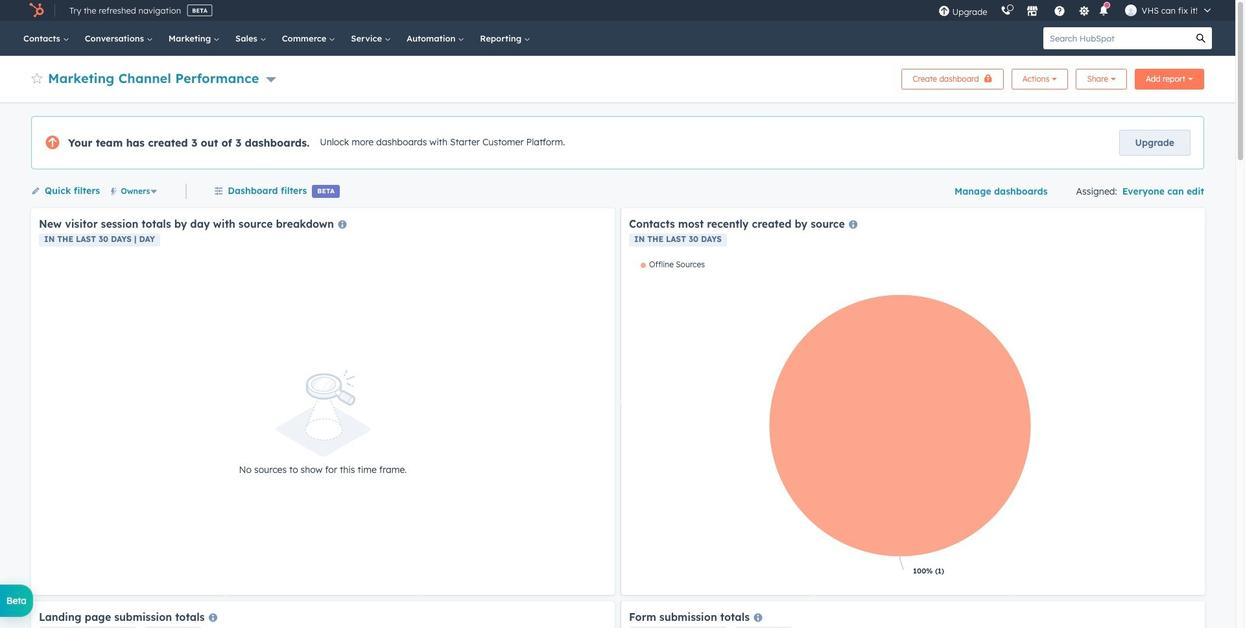 Task type: vqa. For each thing, say whether or not it's contained in the screenshot.
the jer mill image
yes



Task type: locate. For each thing, give the bounding box(es) containing it.
landing page submission totals element
[[31, 602, 615, 628]]

menu
[[932, 0, 1221, 21]]

contacts most recently created by source element
[[622, 208, 1206, 595]]

banner
[[31, 65, 1205, 90]]

marketplaces image
[[1027, 6, 1039, 18]]



Task type: describe. For each thing, give the bounding box(es) containing it.
jer mill image
[[1126, 5, 1137, 16]]

new visitor session totals by day with source breakdown element
[[31, 208, 615, 595]]

Search HubSpot search field
[[1044, 27, 1191, 49]]

toggle series visibility region
[[641, 260, 705, 269]]

form submission totals element
[[622, 602, 1206, 628]]

interactive chart image
[[629, 260, 1198, 587]]



